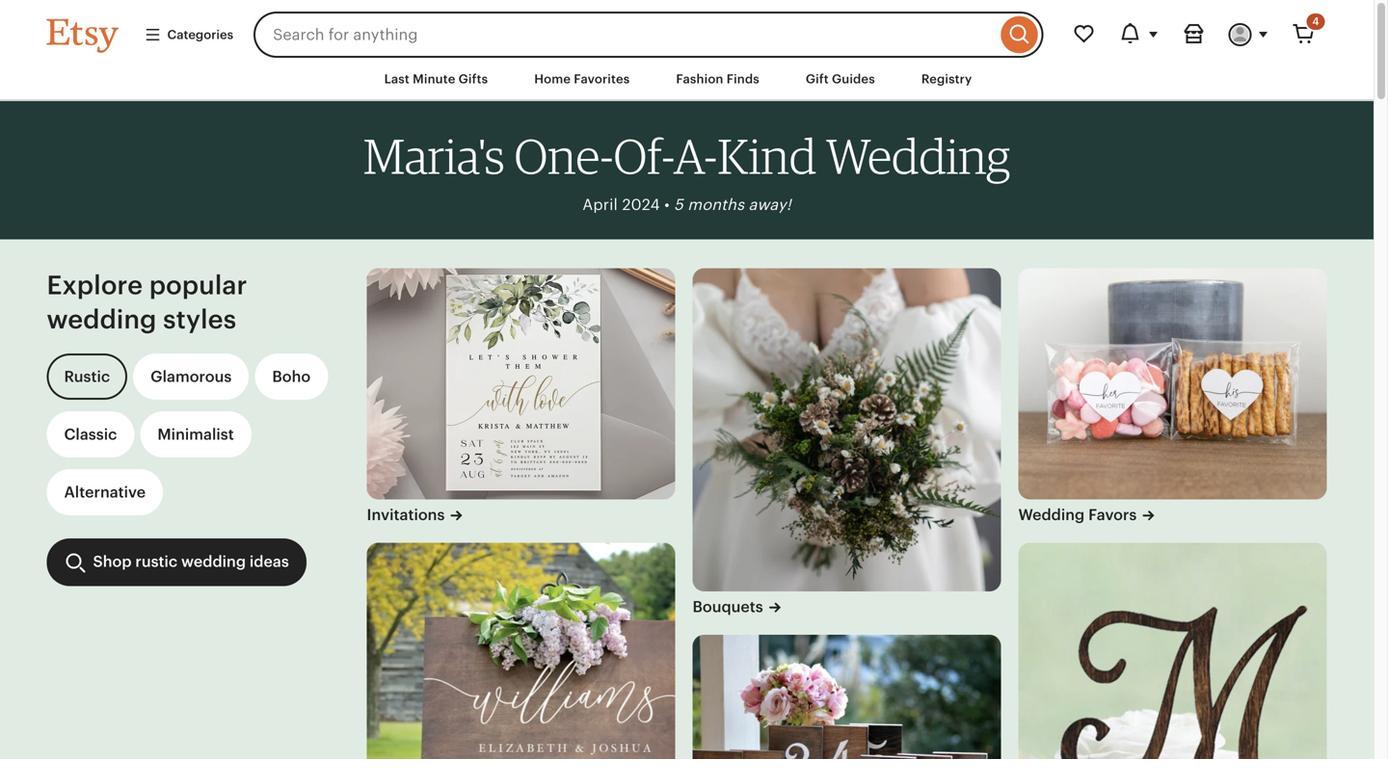 Task type: describe. For each thing, give the bounding box(es) containing it.
fashion
[[676, 72, 724, 86]]

alternative button
[[47, 469, 163, 516]]

finds
[[727, 72, 760, 86]]

kind
[[718, 127, 817, 185]]

wedding favors
[[1019, 507, 1137, 524]]

menu bar containing last minute gifts
[[12, 58, 1362, 101]]

months
[[688, 196, 744, 214]]

rustic wedding bouquets image
[[693, 269, 1001, 592]]

rustic button
[[47, 354, 127, 400]]

rustic
[[64, 368, 110, 386]]

styles
[[163, 305, 237, 334]]

boho button
[[255, 354, 328, 400]]

last
[[384, 72, 410, 86]]

explore
[[47, 271, 143, 301]]

favorites
[[574, 72, 630, 86]]

rustic wedding cake toppers image
[[1019, 543, 1327, 760]]

gifts
[[459, 72, 488, 86]]

last minute gifts link
[[370, 62, 503, 97]]

none search field inside categories banner
[[254, 12, 1044, 58]]

maria's
[[363, 127, 505, 185]]

0 horizontal spatial wedding
[[826, 127, 1011, 185]]

4 link
[[1281, 12, 1327, 58]]

rustic
[[135, 553, 178, 571]]

•
[[664, 196, 670, 214]]

explore popular wedding styles
[[47, 271, 247, 334]]

rustic wedding signs image
[[367, 543, 675, 760]]

4
[[1313, 15, 1319, 27]]

categories button
[[130, 17, 248, 52]]

home
[[534, 72, 571, 86]]

registry
[[922, 72, 972, 86]]

classic
[[64, 426, 117, 443]]

alternative
[[64, 484, 146, 501]]

gift
[[806, 72, 829, 86]]

one-
[[514, 127, 614, 185]]

of-
[[614, 127, 674, 185]]

explore popular wedding styles tab list
[[47, 348, 342, 533]]

glamorous button
[[133, 354, 249, 400]]

wedding for popular
[[47, 305, 157, 334]]



Task type: locate. For each thing, give the bounding box(es) containing it.
2024
[[622, 196, 660, 214]]

registry link
[[907, 62, 987, 97]]

wedding
[[47, 305, 157, 334], [181, 553, 246, 571]]

boho
[[272, 368, 311, 386]]

gift guides
[[806, 72, 875, 86]]

fashion finds
[[676, 72, 760, 86]]

shop
[[93, 553, 132, 571]]

shop rustic wedding ideas
[[93, 553, 289, 571]]

popular
[[149, 271, 247, 301]]

categories
[[167, 27, 233, 42]]

away!
[[749, 196, 791, 214]]

menu bar
[[12, 58, 1362, 101]]

rustic wedding invitations image
[[367, 269, 675, 500]]

categories banner
[[12, 0, 1362, 58]]

april 2024 • 5 months away!
[[583, 196, 791, 214]]

1 vertical spatial wedding
[[1019, 507, 1085, 524]]

1 horizontal spatial wedding
[[181, 553, 246, 571]]

classic button
[[47, 412, 134, 458]]

5
[[674, 196, 683, 214]]

1 horizontal spatial wedding
[[1019, 507, 1085, 524]]

1 vertical spatial wedding
[[181, 553, 246, 571]]

Search for anything text field
[[254, 12, 996, 58]]

None search field
[[254, 12, 1044, 58]]

rustic wedding favors image
[[1019, 269, 1327, 500]]

minimalist
[[158, 426, 234, 443]]

april
[[583, 196, 618, 214]]

bouquets
[[693, 599, 763, 616]]

wedding down explore
[[47, 305, 157, 334]]

fashion finds link
[[662, 62, 774, 97]]

minimalist button
[[140, 412, 251, 458]]

0 vertical spatial wedding
[[47, 305, 157, 334]]

a-
[[674, 127, 718, 185]]

0 vertical spatial wedding
[[826, 127, 1011, 185]]

wedding favors link
[[1019, 505, 1158, 527]]

last minute gifts
[[384, 72, 488, 86]]

rustic wedding table decor image
[[693, 635, 1001, 760]]

wedding left the ideas
[[181, 553, 246, 571]]

maria's one-of-a-kind wedding
[[363, 127, 1011, 185]]

minute
[[413, 72, 455, 86]]

wedding inside explore popular wedding styles
[[47, 305, 157, 334]]

ideas
[[250, 553, 289, 571]]

wedding
[[826, 127, 1011, 185], [1019, 507, 1085, 524]]

bouquets link
[[693, 597, 785, 619]]

favors
[[1089, 507, 1137, 524]]

invitations link
[[367, 505, 466, 527]]

wedding down "registry" link
[[826, 127, 1011, 185]]

gift guides link
[[791, 62, 890, 97]]

wedding left favors
[[1019, 507, 1085, 524]]

home favorites
[[534, 72, 630, 86]]

wedding for rustic
[[181, 553, 246, 571]]

0 horizontal spatial wedding
[[47, 305, 157, 334]]

glamorous
[[151, 368, 232, 386]]

home favorites link
[[520, 62, 644, 97]]

invitations
[[367, 507, 445, 524]]

guides
[[832, 72, 875, 86]]



Task type: vqa. For each thing, say whether or not it's contained in the screenshot.
'large'
no



